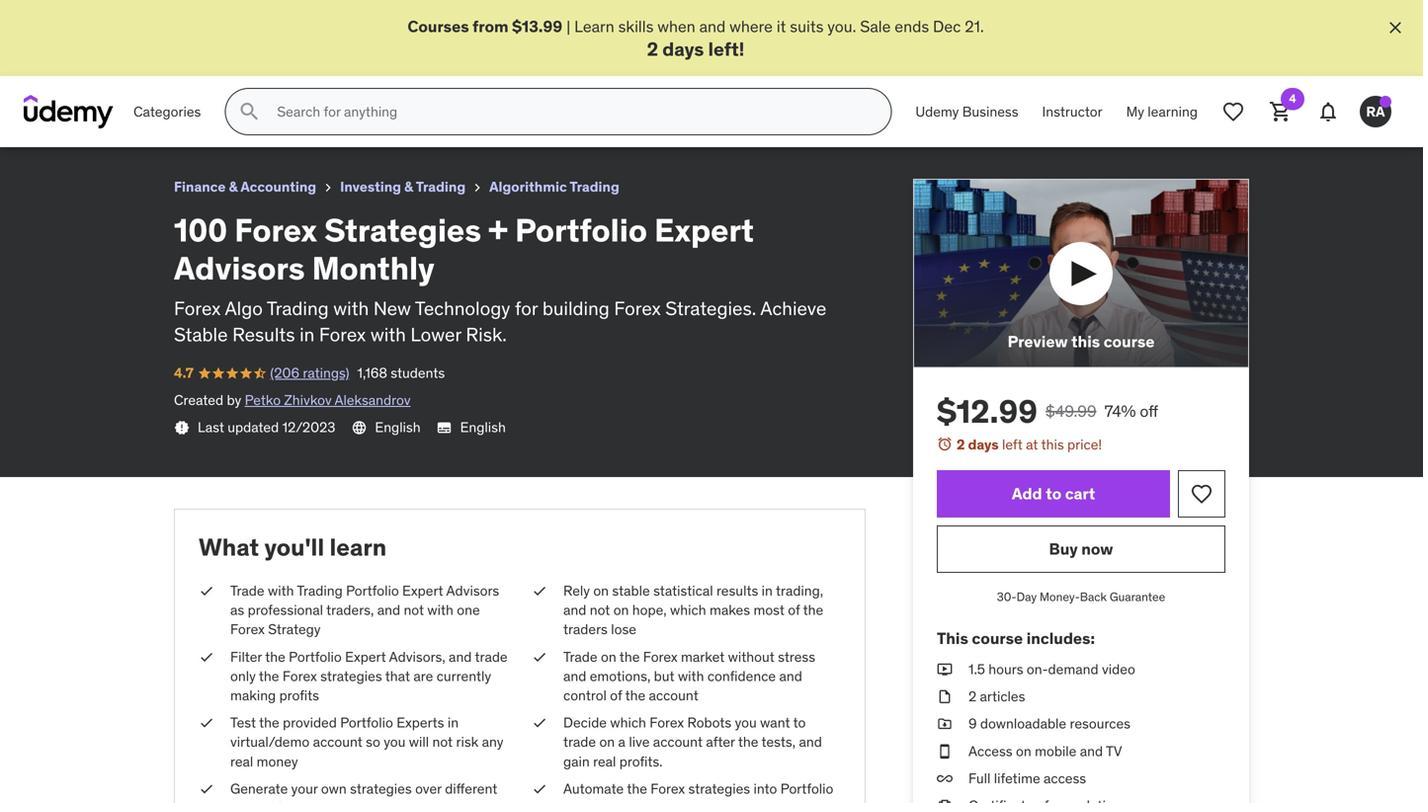 Task type: describe. For each thing, give the bounding box(es) containing it.
updated
[[228, 419, 279, 437]]

finance & accounting
[[174, 178, 317, 196]]

& for accounting
[[229, 178, 238, 196]]

now
[[1082, 539, 1114, 560]]

finance & accounting link
[[174, 175, 317, 200]]

strategies.
[[666, 296, 757, 320]]

guarantee
[[1110, 590, 1166, 605]]

video
[[1102, 661, 1136, 679]]

last
[[198, 419, 224, 437]]

trade inside decide which forex robots you want to trade on a live account after the tests, and gain real profits.
[[564, 734, 596, 752]]

the inside test the provided portfolio experts in virtual/demo account so you will not risk any real money
[[259, 715, 280, 732]]

provided
[[283, 715, 337, 732]]

business
[[963, 103, 1019, 121]]

ends
[[895, 16, 930, 37]]

alarm image
[[937, 437, 953, 452]]

over
[[415, 781, 442, 798]]

with down new
[[371, 323, 406, 346]]

resources
[[1070, 716, 1131, 733]]

forex right building
[[614, 296, 661, 320]]

ra
[[1367, 103, 1386, 120]]

makes
[[710, 602, 751, 620]]

that
[[385, 668, 410, 686]]

confidence
[[708, 668, 776, 686]]

buy
[[1050, 539, 1078, 560]]

expert inside trade with trading portfolio expert advisors as professional traders, and not with one forex strategy
[[402, 582, 443, 600]]

preview
[[1008, 331, 1068, 352]]

account inside decide which forex robots you want to trade on a live account after the tests, and gain real profits.
[[653, 734, 703, 752]]

21.
[[965, 16, 984, 37]]

money-
[[1040, 590, 1081, 605]]

1.5 hours on-demand video
[[969, 661, 1136, 679]]

traders
[[564, 621, 608, 639]]

back
[[1081, 590, 1107, 605]]

xsmall image for test the provided portfolio experts in virtual/demo account so you will not risk any real money
[[199, 714, 215, 733]]

downloadable
[[981, 716, 1067, 733]]

expert up submit search image
[[256, 8, 306, 29]]

without inside trade on the forex market without stress and emotions, but with confidence and control of the account
[[728, 648, 775, 666]]

& for trading
[[404, 178, 413, 196]]

learn
[[330, 533, 387, 562]]

and inside rely on stable statistical results in trading, and not on hope, which makes most of the traders lose
[[564, 602, 587, 620]]

profits
[[279, 687, 319, 705]]

when
[[658, 16, 696, 37]]

market
[[681, 648, 725, 666]]

traders,
[[326, 602, 374, 620]]

results
[[717, 582, 759, 600]]

$12.99
[[937, 392, 1038, 432]]

statistical
[[654, 582, 714, 600]]

and inside trade with trading portfolio expert advisors as professional traders, and not with one forex strategy
[[377, 602, 401, 620]]

my
[[1127, 103, 1145, 121]]

the inside decide which forex robots you want to trade on a live account after the tests, and gain real profits.
[[738, 734, 759, 752]]

2 inside courses from $13.99 | learn skills when and where it suits you. sale ends dec 21. 2 days left!
[[647, 37, 659, 61]]

add to cart button
[[937, 471, 1171, 518]]

sale
[[861, 16, 891, 37]]

with up professional
[[268, 582, 294, 600]]

forex inside trade on the forex market without stress and emotions, but with confidence and control of the account
[[643, 648, 678, 666]]

monthly for 100 forex strategies + portfolio expert advisors monthly
[[378, 8, 440, 29]]

0 horizontal spatial this
[[1042, 436, 1065, 454]]

left!
[[709, 37, 745, 61]]

advisors for 100 forex strategies + portfolio expert advisors monthly forex algo trading with new technology for building forex strategies. achieve stable results in forex with lower risk.
[[174, 249, 305, 288]]

30-day money-back guarantee
[[997, 590, 1166, 605]]

the inside rely on stable statistical results in trading, and not on hope, which makes most of the traders lose
[[803, 602, 824, 620]]

tv
[[1106, 743, 1123, 761]]

the inside automate the forex strategies into portfolio experts without programming skills
[[627, 781, 648, 798]]

(206
[[270, 364, 300, 382]]

not inside test the provided portfolio experts in virtual/demo account so you will not risk any real money
[[433, 734, 453, 752]]

100 forex strategies + portfolio expert advisors monthly
[[16, 8, 440, 29]]

forex inside decide which forex robots you want to trade on a live account after the tests, and gain real profits.
[[650, 715, 684, 732]]

xsmall image for trade on the forex market without stress and emotions, but with confidence and control of the account
[[532, 648, 548, 667]]

xsmall image for last updated 12/2023
[[174, 420, 190, 436]]

as
[[230, 602, 244, 620]]

categories
[[133, 103, 201, 121]]

my learning link
[[1115, 88, 1210, 136]]

investing & trading
[[340, 178, 466, 196]]

on for rely
[[594, 582, 609, 600]]

automate
[[564, 781, 624, 798]]

access
[[1044, 770, 1087, 788]]

you inside decide which forex robots you want to trade on a live account after the tests, and gain real profits.
[[735, 715, 757, 732]]

the right filter
[[265, 648, 286, 666]]

xsmall image for full lifetime access
[[937, 770, 953, 789]]

forex up udemy image
[[46, 8, 87, 29]]

forex down accounting
[[235, 211, 317, 250]]

trading inside 100 forex strategies + portfolio expert advisors monthly forex algo trading with new technology for building forex strategies. achieve stable results in forex with lower risk.
[[267, 296, 329, 320]]

and left tv
[[1081, 743, 1104, 761]]

real inside decide which forex robots you want to trade on a live account after the tests, and gain real profits.
[[593, 753, 616, 771]]

|
[[567, 16, 571, 37]]

where
[[730, 16, 773, 37]]

test the provided portfolio experts in virtual/demo account so you will not risk any real money
[[230, 715, 504, 771]]

making
[[230, 687, 276, 705]]

portfolio inside test the provided portfolio experts in virtual/demo account so you will not risk any real money
[[340, 715, 393, 732]]

so
[[366, 734, 381, 752]]

xsmall image for automate the forex strategies into portfolio experts without programming skills
[[532, 780, 548, 799]]

(206 ratings)
[[270, 364, 350, 382]]

money
[[257, 753, 298, 771]]

for
[[515, 296, 538, 320]]

+ for 100 forex strategies + portfolio expert advisors monthly
[[173, 8, 183, 29]]

this inside preview this course button
[[1072, 331, 1101, 352]]

investing & trading link
[[340, 175, 466, 200]]

into
[[754, 781, 778, 798]]

lower
[[411, 323, 462, 346]]

are inside filter the portfolio expert advisors, and trade only the forex strategies that are currently making profits
[[414, 668, 433, 686]]

strategies for 100 forex strategies + portfolio expert advisors monthly
[[91, 8, 170, 29]]

account inside trade on the forex market without stress and emotions, but with confidence and control of the account
[[649, 687, 699, 705]]

portfolio up submit search image
[[186, 8, 253, 29]]

strategies inside filter the portfolio expert advisors, and trade only the forex strategies that are currently making profits
[[320, 668, 382, 686]]

lifetime
[[994, 770, 1041, 788]]

0 horizontal spatial course
[[972, 629, 1024, 649]]

forex inside trade with trading portfolio expert advisors as professional traders, and not with one forex strategy
[[230, 621, 265, 639]]

xsmall image for access on mobile and tv
[[937, 742, 953, 762]]

add to cart
[[1012, 484, 1096, 504]]

generate
[[230, 781, 288, 798]]

you have alerts image
[[1380, 96, 1392, 108]]

profits.
[[620, 753, 663, 771]]

on for trade
[[601, 648, 617, 666]]

1 vertical spatial days
[[969, 436, 999, 454]]

expert inside 100 forex strategies + portfolio expert advisors monthly forex algo trading with new technology for building forex strategies. achieve stable results in forex with lower risk.
[[655, 211, 754, 250]]

will
[[409, 734, 429, 752]]

advisors,
[[389, 648, 446, 666]]

robots
[[688, 715, 732, 732]]

in inside test the provided portfolio experts in virtual/demo account so you will not risk any real money
[[448, 715, 459, 732]]

courses from $13.99 | learn skills when and where it suits you. sale ends dec 21. 2 days left!
[[408, 16, 984, 61]]

instructor link
[[1031, 88, 1115, 136]]

strategies for automate
[[689, 781, 751, 798]]

currently
[[437, 668, 492, 686]]

ratings)
[[303, 364, 350, 382]]

articles
[[980, 688, 1026, 706]]

students
[[391, 364, 445, 382]]

full
[[969, 770, 991, 788]]

which inside rely on stable statistical results in trading, and not on hope, which makes most of the traders lose
[[670, 602, 707, 620]]

submit search image
[[238, 100, 261, 124]]

you inside test the provided portfolio experts in virtual/demo account so you will not risk any real money
[[384, 734, 406, 752]]

gain
[[564, 753, 590, 771]]

expert inside filter the portfolio expert advisors, and trade only the forex strategies that are currently making profits
[[345, 648, 386, 666]]

you.
[[828, 16, 857, 37]]

with inside trade on the forex market without stress and emotions, but with confidence and control of the account
[[678, 668, 704, 686]]

live
[[629, 734, 650, 752]]

hours
[[989, 661, 1024, 679]]

accounting
[[241, 178, 317, 196]]

forex up stable
[[174, 296, 221, 320]]

of for control
[[610, 687, 622, 705]]

trading inside trade with trading portfolio expert advisors as professional traders, and not with one forex strategy
[[297, 582, 343, 600]]

Search for anything text field
[[273, 95, 867, 129]]

2 articles
[[969, 688, 1026, 706]]

without inside automate the forex strategies into portfolio experts without programming skills
[[615, 800, 661, 804]]

learning
[[1148, 103, 1198, 121]]

in inside generate your own strategies over different assets if you are interested in more exper
[[399, 800, 411, 804]]

with left new
[[333, 296, 369, 320]]

strategies for generate
[[350, 781, 412, 798]]

+ for 100 forex strategies + portfolio expert advisors monthly forex algo trading with new technology for building forex strategies. achieve stable results in forex with lower risk.
[[489, 211, 508, 250]]

closed captions image
[[437, 420, 453, 436]]

account inside test the provided portfolio experts in virtual/demo account so you will not risk any real money
[[313, 734, 363, 752]]

advisors inside trade with trading portfolio expert advisors as professional traders, and not with one forex strategy
[[447, 582, 500, 600]]



Task type: vqa. For each thing, say whether or not it's contained in the screenshot.
exercises,
no



Task type: locate. For each thing, give the bounding box(es) containing it.
close image
[[1386, 18, 1406, 38]]

forex down profits.
[[651, 781, 685, 798]]

trading up results
[[267, 296, 329, 320]]

xsmall image for filter the portfolio expert advisors, and trade only the forex strategies that are currently making profits
[[199, 648, 215, 667]]

you inside generate your own strategies over different assets if you are interested in more exper
[[285, 800, 307, 804]]

of inside rely on stable statistical results in trading, and not on hope, which makes most of the traders lose
[[788, 602, 800, 620]]

1 vertical spatial strategies
[[324, 211, 482, 250]]

and right the 'tests,'
[[799, 734, 822, 752]]

portfolio
[[186, 8, 253, 29], [515, 211, 648, 250], [346, 582, 399, 600], [289, 648, 342, 666], [340, 715, 393, 732], [781, 781, 834, 798]]

shopping cart with 4 items image
[[1270, 100, 1293, 124]]

not inside rely on stable statistical results in trading, and not on hope, which makes most of the traders lose
[[590, 602, 610, 620]]

portfolio inside automate the forex strategies into portfolio experts without programming skills
[[781, 781, 834, 798]]

real right gain
[[593, 753, 616, 771]]

2 vertical spatial you
[[285, 800, 307, 804]]

you right so
[[384, 734, 406, 752]]

1 horizontal spatial experts
[[564, 800, 611, 804]]

+ down the 'algorithmic'
[[489, 211, 508, 250]]

forex up but
[[643, 648, 678, 666]]

courses
[[408, 16, 469, 37]]

0 horizontal spatial experts
[[397, 715, 444, 732]]

on
[[594, 582, 609, 600], [614, 602, 629, 620], [601, 648, 617, 666], [600, 734, 615, 752], [1017, 743, 1032, 761]]

xsmall image for 9 downloadable resources
[[937, 715, 953, 734]]

0 horizontal spatial english
[[375, 419, 421, 437]]

& right investing
[[404, 178, 413, 196]]

1 vertical spatial trade
[[564, 734, 596, 752]]

only
[[230, 668, 256, 686]]

+ inside 100 forex strategies + portfolio expert advisors monthly forex algo trading with new technology for building forex strategies. achieve stable results in forex with lower risk.
[[489, 211, 508, 250]]

2 real from the left
[[593, 753, 616, 771]]

1 horizontal spatial &
[[404, 178, 413, 196]]

real up generate
[[230, 753, 253, 771]]

the up emotions,
[[620, 648, 640, 666]]

1 & from the left
[[229, 178, 238, 196]]

on inside trade on the forex market without stress and emotions, but with confidence and control of the account
[[601, 648, 617, 666]]

12/2023
[[282, 419, 336, 437]]

0 horizontal spatial trade
[[475, 648, 508, 666]]

0 horizontal spatial without
[[615, 800, 661, 804]]

monthly up new
[[312, 249, 435, 288]]

account down robots
[[653, 734, 703, 752]]

virtual/demo
[[230, 734, 310, 752]]

xsmall image for trade with trading portfolio expert advisors as professional traders, and not with one forex strategy
[[199, 582, 215, 601]]

1 horizontal spatial real
[[593, 753, 616, 771]]

suits
[[790, 16, 824, 37]]

trade up gain
[[564, 734, 596, 752]]

to left cart at the bottom right
[[1046, 484, 1062, 504]]

1 real from the left
[[230, 753, 253, 771]]

0 vertical spatial days
[[663, 37, 704, 61]]

without up confidence
[[728, 648, 775, 666]]

0 vertical spatial skills
[[619, 16, 654, 37]]

1,168 students
[[357, 364, 445, 382]]

trading,
[[776, 582, 824, 600]]

2 horizontal spatial advisors
[[447, 582, 500, 600]]

+ up categories
[[173, 8, 183, 29]]

portfolio up so
[[340, 715, 393, 732]]

trading right the 'algorithmic'
[[570, 178, 620, 196]]

strategies inside automate the forex strategies into portfolio experts without programming skills
[[689, 781, 751, 798]]

cart
[[1066, 484, 1096, 504]]

course up 74%
[[1104, 331, 1155, 352]]

filter the portfolio expert advisors, and trade only the forex strategies that are currently making profits
[[230, 648, 508, 705]]

ra link
[[1353, 88, 1400, 136]]

tests,
[[762, 734, 796, 752]]

advisors up algo
[[174, 249, 305, 288]]

to inside button
[[1046, 484, 1062, 504]]

generate your own strategies over different assets if you are interested in more exper
[[230, 781, 498, 804]]

monthly left from
[[378, 8, 440, 29]]

and up control
[[564, 668, 587, 686]]

stress
[[778, 648, 816, 666]]

not inside trade with trading portfolio expert advisors as professional traders, and not with one forex strategy
[[404, 602, 424, 620]]

which down statistical
[[670, 602, 707, 620]]

0 horizontal spatial strategies
[[91, 8, 170, 29]]

you'll
[[264, 533, 324, 562]]

professional
[[248, 602, 323, 620]]

portfolio inside trade with trading portfolio expert advisors as professional traders, and not with one forex strategy
[[346, 582, 399, 600]]

1 vertical spatial monthly
[[312, 249, 435, 288]]

which up "a"
[[610, 715, 647, 732]]

1 vertical spatial which
[[610, 715, 647, 732]]

trade for and
[[564, 648, 598, 666]]

0 vertical spatial are
[[414, 668, 433, 686]]

portfolio down algorithmic trading link
[[515, 211, 648, 250]]

results
[[232, 323, 295, 346]]

1 vertical spatial trade
[[564, 648, 598, 666]]

to
[[1046, 484, 1062, 504], [794, 715, 806, 732]]

1 horizontal spatial advisors
[[309, 8, 375, 29]]

this right preview
[[1072, 331, 1101, 352]]

skills inside automate the forex strategies into portfolio experts without programming skills
[[751, 800, 782, 804]]

trade inside trade on the forex market without stress and emotions, but with confidence and control of the account
[[564, 648, 598, 666]]

forex up profits
[[283, 668, 317, 686]]

udemy business link
[[904, 88, 1031, 136]]

and down stress
[[780, 668, 803, 686]]

1.5
[[969, 661, 986, 679]]

what you'll learn
[[199, 533, 387, 562]]

the down emotions,
[[625, 687, 646, 705]]

1 vertical spatial 2
[[957, 436, 966, 454]]

9
[[969, 716, 977, 733]]

monthly inside 100 forex strategies + portfolio expert advisors monthly forex algo trading with new technology for building forex strategies. achieve stable results in forex with lower risk.
[[312, 249, 435, 288]]

2 horizontal spatial 2
[[969, 688, 977, 706]]

2 vertical spatial advisors
[[447, 582, 500, 600]]

this course includes:
[[937, 629, 1096, 649]]

to inside decide which forex robots you want to trade on a live account after the tests, and gain real profits.
[[794, 715, 806, 732]]

xsmall image for generate your own strategies over different assets if you are interested in more exper
[[199, 780, 215, 799]]

achieve
[[761, 296, 827, 320]]

real inside test the provided portfolio experts in virtual/demo account so you will not risk any real money
[[230, 753, 253, 771]]

1 horizontal spatial which
[[670, 602, 707, 620]]

account down provided
[[313, 734, 363, 752]]

1 vertical spatial experts
[[564, 800, 611, 804]]

of inside trade on the forex market without stress and emotions, but with confidence and control of the account
[[610, 687, 622, 705]]

0 vertical spatial trade
[[475, 648, 508, 666]]

0 vertical spatial monthly
[[378, 8, 440, 29]]

and up left!
[[700, 16, 726, 37]]

2 & from the left
[[404, 178, 413, 196]]

stable
[[612, 582, 650, 600]]

0 vertical spatial +
[[173, 8, 183, 29]]

on inside decide which forex robots you want to trade on a live account after the tests, and gain real profits.
[[600, 734, 615, 752]]

portfolio up traders,
[[346, 582, 399, 600]]

lose
[[611, 621, 637, 639]]

without down profits.
[[615, 800, 661, 804]]

1 horizontal spatial course
[[1104, 331, 1155, 352]]

aleksandrov
[[335, 392, 411, 409]]

2 up 9
[[969, 688, 977, 706]]

filter
[[230, 648, 262, 666]]

account
[[649, 687, 699, 705], [313, 734, 363, 752], [653, 734, 703, 752]]

experts inside automate the forex strategies into portfolio experts without programming skills
[[564, 800, 611, 804]]

2 right alarm image
[[957, 436, 966, 454]]

0 vertical spatial strategies
[[91, 8, 170, 29]]

in up (206 ratings)
[[300, 323, 315, 346]]

2 horizontal spatial you
[[735, 715, 757, 732]]

trade down traders
[[564, 648, 598, 666]]

on up emotions,
[[601, 648, 617, 666]]

on right rely
[[594, 582, 609, 600]]

but
[[654, 668, 675, 686]]

1 horizontal spatial of
[[788, 602, 800, 620]]

experts up will
[[397, 715, 444, 732]]

days inside courses from $13.99 | learn skills when and where it suits you. sale ends dec 21. 2 days left!
[[663, 37, 704, 61]]

expert up strategies.
[[655, 211, 754, 250]]

portfolio inside filter the portfolio expert advisors, and trade only the forex strategies that are currently making profits
[[289, 648, 342, 666]]

0 vertical spatial to
[[1046, 484, 1062, 504]]

on up lose
[[614, 602, 629, 620]]

days down when
[[663, 37, 704, 61]]

english right closed captions image
[[460, 419, 506, 437]]

&
[[229, 178, 238, 196], [404, 178, 413, 196]]

9 downloadable resources
[[969, 716, 1131, 733]]

skills
[[619, 16, 654, 37], [751, 800, 782, 804]]

0 horizontal spatial trade
[[230, 582, 265, 600]]

strategies inside generate your own strategies over different assets if you are interested in more exper
[[350, 781, 412, 798]]

udemy image
[[24, 95, 114, 129]]

0 horizontal spatial real
[[230, 753, 253, 771]]

1 vertical spatial this
[[1042, 436, 1065, 454]]

& right finance
[[229, 178, 238, 196]]

skills down into
[[751, 800, 782, 804]]

xsmall image for 2 articles
[[937, 688, 953, 707]]

strategies
[[320, 668, 382, 686], [350, 781, 412, 798], [689, 781, 751, 798]]

control
[[564, 687, 607, 705]]

1 horizontal spatial you
[[384, 734, 406, 752]]

on down downloadable
[[1017, 743, 1032, 761]]

0 vertical spatial without
[[728, 648, 775, 666]]

1 vertical spatial you
[[384, 734, 406, 752]]

2 for 2 days left at this price!
[[957, 436, 966, 454]]

you down your
[[285, 800, 307, 804]]

experts inside test the provided portfolio experts in virtual/demo account so you will not risk any real money
[[397, 715, 444, 732]]

1 vertical spatial to
[[794, 715, 806, 732]]

dec
[[933, 16, 961, 37]]

stable
[[174, 323, 228, 346]]

monthly for 100 forex strategies + portfolio expert advisors monthly forex algo trading with new technology for building forex strategies. achieve stable results in forex with lower risk.
[[312, 249, 435, 288]]

xsmall image
[[320, 180, 336, 196], [532, 582, 548, 601], [199, 648, 215, 667], [532, 648, 548, 667], [199, 714, 215, 733], [937, 715, 953, 734], [937, 742, 953, 762]]

strategies up programming
[[689, 781, 751, 798]]

udemy
[[916, 103, 960, 121]]

course inside preview this course button
[[1104, 331, 1155, 352]]

0 vertical spatial of
[[788, 602, 800, 620]]

trade for professional
[[230, 582, 265, 600]]

investing
[[340, 178, 401, 196]]

1 horizontal spatial are
[[414, 668, 433, 686]]

100 inside 100 forex strategies + portfolio expert advisors monthly forex algo trading with new technology for building forex strategies. achieve stable results in forex with lower risk.
[[174, 211, 228, 250]]

portfolio down strategy
[[289, 648, 342, 666]]

petko
[[245, 392, 281, 409]]

experts down automate on the bottom of the page
[[564, 800, 611, 804]]

days left left
[[969, 436, 999, 454]]

of for most
[[788, 602, 800, 620]]

0 horizontal spatial &
[[229, 178, 238, 196]]

which inside decide which forex robots you want to trade on a live account after the tests, and gain real profits.
[[610, 715, 647, 732]]

in
[[300, 323, 315, 346], [762, 582, 773, 600], [448, 715, 459, 732], [399, 800, 411, 804]]

2 for 2 articles
[[969, 688, 977, 706]]

1 vertical spatial 100
[[174, 211, 228, 250]]

which
[[670, 602, 707, 620], [610, 715, 647, 732]]

most
[[754, 602, 785, 620]]

not up traders
[[590, 602, 610, 620]]

2 vertical spatial 2
[[969, 688, 977, 706]]

this right at
[[1042, 436, 1065, 454]]

zhivkov
[[284, 392, 332, 409]]

demand
[[1049, 661, 1099, 679]]

the up making at the left bottom of page
[[259, 668, 279, 686]]

the up virtual/demo
[[259, 715, 280, 732]]

0 vertical spatial 100
[[16, 8, 43, 29]]

assets
[[230, 800, 270, 804]]

instructor
[[1043, 103, 1103, 121]]

1 english from the left
[[375, 419, 421, 437]]

0 vertical spatial trade
[[230, 582, 265, 600]]

includes:
[[1027, 629, 1096, 649]]

4
[[1290, 91, 1297, 106]]

trade inside trade with trading portfolio expert advisors as professional traders, and not with one forex strategy
[[230, 582, 265, 600]]

1 horizontal spatial english
[[460, 419, 506, 437]]

0 vertical spatial you
[[735, 715, 757, 732]]

course language image
[[351, 420, 367, 436]]

add
[[1012, 484, 1043, 504]]

in left more
[[399, 800, 411, 804]]

portfolio right into
[[781, 781, 834, 798]]

not right will
[[433, 734, 453, 752]]

1,168
[[357, 364, 388, 382]]

1 horizontal spatial skills
[[751, 800, 782, 804]]

forex inside filter the portfolio expert advisors, and trade only the forex strategies that are currently making profits
[[283, 668, 317, 686]]

30-
[[997, 590, 1017, 605]]

and inside decide which forex robots you want to trade on a live account after the tests, and gain real profits.
[[799, 734, 822, 752]]

strategies inside 100 forex strategies + portfolio expert advisors monthly forex algo trading with new technology for building forex strategies. achieve stable results in forex with lower risk.
[[324, 211, 482, 250]]

expert up the 'that'
[[345, 648, 386, 666]]

2 english from the left
[[460, 419, 506, 437]]

1 vertical spatial +
[[489, 211, 508, 250]]

automate the forex strategies into portfolio experts without programming skills
[[564, 781, 834, 804]]

100 for 100 forex strategies + portfolio expert advisors monthly forex algo trading with new technology for building forex strategies. achieve stable results in forex with lower risk.
[[174, 211, 228, 250]]

1 vertical spatial of
[[610, 687, 622, 705]]

finance
[[174, 178, 226, 196]]

full lifetime access
[[969, 770, 1087, 788]]

trade inside filter the portfolio expert advisors, and trade only the forex strategies that are currently making profits
[[475, 648, 508, 666]]

1 vertical spatial skills
[[751, 800, 782, 804]]

wishlist image
[[1222, 100, 1246, 124]]

and inside filter the portfolio expert advisors, and trade only the forex strategies that are currently making profits
[[449, 648, 472, 666]]

4 link
[[1258, 88, 1305, 136]]

in inside rely on stable statistical results in trading, and not on hope, which makes most of the traders lose
[[762, 582, 773, 600]]

wishlist image
[[1191, 483, 1214, 506]]

1 horizontal spatial not
[[433, 734, 453, 752]]

learn
[[575, 16, 615, 37]]

expert up advisors,
[[402, 582, 443, 600]]

and inside courses from $13.99 | learn skills when and where it suits you. sale ends dec 21. 2 days left!
[[700, 16, 726, 37]]

forex down as
[[230, 621, 265, 639]]

1 horizontal spatial 2
[[957, 436, 966, 454]]

1 horizontal spatial +
[[489, 211, 508, 250]]

on-
[[1027, 661, 1049, 679]]

0 horizontal spatial not
[[404, 602, 424, 620]]

are inside generate your own strategies over different assets if you are interested in more exper
[[310, 800, 330, 804]]

and down rely
[[564, 602, 587, 620]]

0 vertical spatial experts
[[397, 715, 444, 732]]

1 vertical spatial without
[[615, 800, 661, 804]]

price!
[[1068, 436, 1103, 454]]

of down trading, on the bottom
[[788, 602, 800, 620]]

the right the after
[[738, 734, 759, 752]]

you left want
[[735, 715, 757, 732]]

0 vertical spatial course
[[1104, 331, 1155, 352]]

buy now button
[[937, 526, 1226, 574]]

1 horizontal spatial this
[[1072, 331, 1101, 352]]

2 down when
[[647, 37, 659, 61]]

notifications image
[[1317, 100, 1341, 124]]

programming
[[665, 800, 748, 804]]

on left "a"
[[600, 734, 615, 752]]

course up hours
[[972, 629, 1024, 649]]

1 horizontal spatial 100
[[174, 211, 228, 250]]

0 horizontal spatial days
[[663, 37, 704, 61]]

advisors inside 100 forex strategies + portfolio expert advisors monthly forex algo trading with new technology for building forex strategies. achieve stable results in forex with lower risk.
[[174, 249, 305, 288]]

0 horizontal spatial are
[[310, 800, 330, 804]]

forex up ratings)
[[319, 323, 366, 346]]

74%
[[1105, 401, 1137, 422]]

trade up currently
[[475, 648, 508, 666]]

forex up live
[[650, 715, 684, 732]]

1 horizontal spatial trade
[[564, 648, 598, 666]]

1 horizontal spatial to
[[1046, 484, 1062, 504]]

0 horizontal spatial of
[[610, 687, 622, 705]]

in up most
[[762, 582, 773, 600]]

1 vertical spatial advisors
[[174, 249, 305, 288]]

account down but
[[649, 687, 699, 705]]

0 vertical spatial this
[[1072, 331, 1101, 352]]

in inside 100 forex strategies + portfolio expert advisors monthly forex algo trading with new technology for building forex strategies. achieve stable results in forex with lower risk.
[[300, 323, 315, 346]]

trade
[[475, 648, 508, 666], [564, 734, 596, 752]]

and right traders,
[[377, 602, 401, 620]]

0 horizontal spatial +
[[173, 8, 183, 29]]

0 horizontal spatial which
[[610, 715, 647, 732]]

0 vertical spatial advisors
[[309, 8, 375, 29]]

0 horizontal spatial you
[[285, 800, 307, 804]]

portfolio inside 100 forex strategies + portfolio expert advisors monthly forex algo trading with new technology for building forex strategies. achieve stable results in forex with lower risk.
[[515, 211, 648, 250]]

this
[[1072, 331, 1101, 352], [1042, 436, 1065, 454]]

the down profits.
[[627, 781, 648, 798]]

last updated 12/2023
[[198, 419, 336, 437]]

2 horizontal spatial not
[[590, 602, 610, 620]]

skills inside courses from $13.99 | learn skills when and where it suits you. sale ends dec 21. 2 days left!
[[619, 16, 654, 37]]

1 vertical spatial are
[[310, 800, 330, 804]]

the down trading, on the bottom
[[803, 602, 824, 620]]

0 vertical spatial which
[[670, 602, 707, 620]]

advisors for 100 forex strategies + portfolio expert advisors monthly
[[309, 8, 375, 29]]

english down aleksandrov
[[375, 419, 421, 437]]

petko zhivkov aleksandrov link
[[245, 392, 411, 409]]

advisors left courses
[[309, 8, 375, 29]]

trading right investing
[[416, 178, 466, 196]]

100 for 100 forex strategies + portfolio expert advisors monthly
[[16, 8, 43, 29]]

xsmall image
[[470, 180, 486, 196], [174, 420, 190, 436], [199, 582, 215, 601], [937, 661, 953, 680], [937, 688, 953, 707], [532, 714, 548, 733], [937, 770, 953, 789], [199, 780, 215, 799], [532, 780, 548, 799], [937, 797, 953, 804]]

0 horizontal spatial advisors
[[174, 249, 305, 288]]

strategies left the 'that'
[[320, 668, 382, 686]]

forex inside automate the forex strategies into portfolio experts without programming skills
[[651, 781, 685, 798]]

trade
[[230, 582, 265, 600], [564, 648, 598, 666]]

1 horizontal spatial days
[[969, 436, 999, 454]]

trading up traders,
[[297, 582, 343, 600]]

0 horizontal spatial to
[[794, 715, 806, 732]]

0 vertical spatial 2
[[647, 37, 659, 61]]

1 vertical spatial course
[[972, 629, 1024, 649]]

xsmall image for decide which forex robots you want to trade on a live account after the tests, and gain real profits.
[[532, 714, 548, 733]]

0 horizontal spatial 100
[[16, 8, 43, 29]]

are
[[414, 668, 433, 686], [310, 800, 330, 804]]

1 horizontal spatial without
[[728, 648, 775, 666]]

1 horizontal spatial trade
[[564, 734, 596, 752]]

in up risk
[[448, 715, 459, 732]]

own
[[321, 781, 347, 798]]

with down market
[[678, 668, 704, 686]]

0 horizontal spatial skills
[[619, 16, 654, 37]]

with left one
[[428, 602, 454, 620]]

xsmall image for rely on stable statistical results in trading, and not on hope, which makes most of the traders lose
[[532, 582, 548, 601]]

strategies for 100 forex strategies + portfolio expert advisors monthly forex algo trading with new technology for building forex strategies. achieve stable results in forex with lower risk.
[[324, 211, 482, 250]]

on for access
[[1017, 743, 1032, 761]]

0 horizontal spatial 2
[[647, 37, 659, 61]]

trade up as
[[230, 582, 265, 600]]

created by petko zhivkov aleksandrov
[[174, 392, 411, 409]]

rely
[[564, 582, 590, 600]]

forex
[[46, 8, 87, 29], [235, 211, 317, 250], [174, 296, 221, 320], [614, 296, 661, 320], [319, 323, 366, 346], [230, 621, 265, 639], [643, 648, 678, 666], [283, 668, 317, 686], [650, 715, 684, 732], [651, 781, 685, 798]]

are down advisors,
[[414, 668, 433, 686]]

xsmall image for 1.5 hours on-demand video
[[937, 661, 953, 680]]

day
[[1017, 590, 1037, 605]]

1 horizontal spatial strategies
[[324, 211, 482, 250]]

$12.99 $49.99 74% off
[[937, 392, 1159, 432]]

trade on the forex market without stress and emotions, but with confidence and control of the account
[[564, 648, 816, 705]]

strategies up interested
[[350, 781, 412, 798]]

and up currently
[[449, 648, 472, 666]]

are down the own
[[310, 800, 330, 804]]



